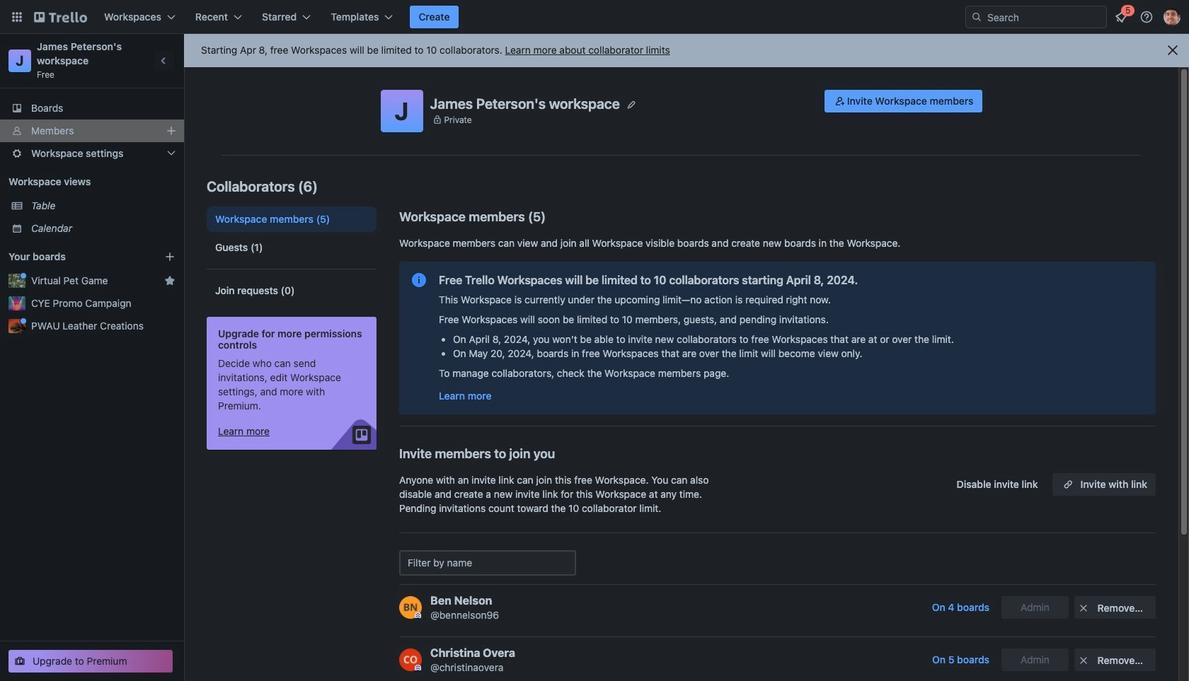 Task type: locate. For each thing, give the bounding box(es) containing it.
back to home image
[[34, 6, 87, 28]]

0 vertical spatial this member is an admin of this workspace. image
[[415, 613, 421, 620]]

1 this member is an admin of this workspace. image from the top
[[415, 613, 421, 620]]

sm image for 1st this member is an admin of this workspace. icon
[[1077, 602, 1091, 616]]

1 vertical spatial this member is an admin of this workspace. image
[[415, 666, 421, 672]]

sm image
[[833, 94, 848, 108], [1077, 602, 1091, 616], [1077, 654, 1091, 669]]

1 vertical spatial sm image
[[1077, 602, 1091, 616]]

your boards with 3 items element
[[8, 249, 143, 266]]

add board image
[[164, 251, 176, 263]]

james peterson (jamespeterson93) image
[[1164, 8, 1181, 25]]

2 vertical spatial sm image
[[1077, 654, 1091, 669]]

workspace navigation collapse icon image
[[154, 51, 174, 71]]

this member is an admin of this workspace. image
[[415, 613, 421, 620], [415, 666, 421, 672]]

open information menu image
[[1140, 10, 1154, 24]]



Task type: vqa. For each thing, say whether or not it's contained in the screenshot.
james peterson (jamespeterson93) icon
yes



Task type: describe. For each thing, give the bounding box(es) containing it.
Search field
[[983, 6, 1107, 28]]

sm image for 1st this member is an admin of this workspace. icon from the bottom of the page
[[1077, 654, 1091, 669]]

search image
[[972, 11, 983, 23]]

starred icon image
[[164, 275, 176, 287]]

Filter by name text field
[[399, 551, 576, 576]]

5 notifications image
[[1113, 8, 1130, 25]]

0 vertical spatial sm image
[[833, 94, 848, 108]]

primary element
[[0, 0, 1190, 34]]

2 this member is an admin of this workspace. image from the top
[[415, 666, 421, 672]]



